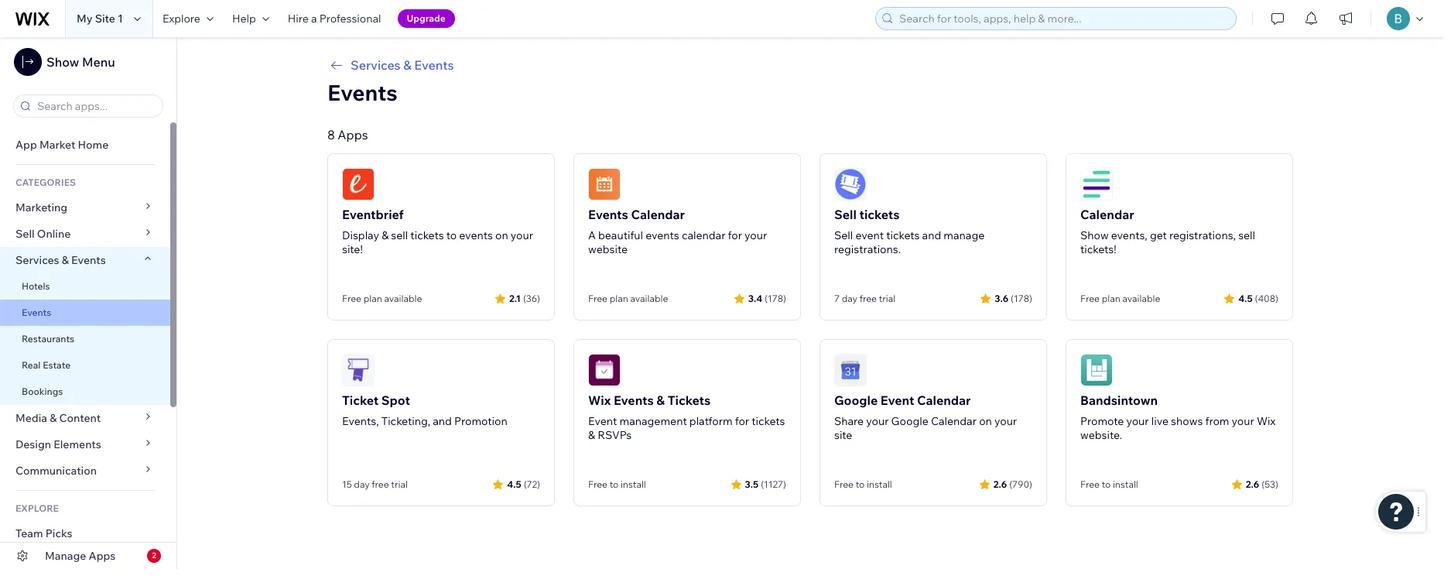 Task type: locate. For each thing, give the bounding box(es) containing it.
bandsintown logo image
[[1081, 354, 1113, 386]]

1 vertical spatial services & events
[[15, 253, 106, 267]]

1 horizontal spatial (178)
[[1011, 292, 1033, 304]]

free for display
[[342, 293, 362, 304]]

day for sell
[[842, 293, 858, 304]]

media & content link
[[0, 405, 170, 431]]

apps for manage apps
[[89, 549, 116, 563]]

3.5
[[745, 478, 759, 490]]

1 events from the left
[[459, 228, 493, 242]]

bookings link
[[0, 379, 170, 405]]

3.4 (178)
[[748, 292, 787, 304]]

tickets
[[860, 207, 900, 222], [411, 228, 444, 242], [887, 228, 920, 242], [752, 414, 785, 428]]

1 horizontal spatial 4.5
[[1239, 292, 1253, 304]]

manage apps
[[45, 549, 116, 563]]

free plan available down site!
[[342, 293, 422, 304]]

1 free to install from the left
[[588, 478, 646, 490]]

services up hotels
[[15, 253, 59, 267]]

1 2.6 from the left
[[994, 478, 1007, 490]]

on inside google event calendar share your google calendar on your site
[[979, 414, 992, 428]]

services
[[351, 57, 401, 73], [15, 253, 59, 267]]

services & events down upgrade button
[[351, 57, 454, 73]]

0 vertical spatial and
[[923, 228, 942, 242]]

0 vertical spatial google
[[835, 393, 878, 408]]

2.6
[[994, 478, 1007, 490], [1246, 478, 1260, 490]]

0 horizontal spatial free
[[372, 478, 389, 490]]

1 horizontal spatial available
[[631, 293, 668, 304]]

tickets right display
[[411, 228, 444, 242]]

1 horizontal spatial day
[[842, 293, 858, 304]]

1 horizontal spatial services & events
[[351, 57, 454, 73]]

0 vertical spatial apps
[[338, 127, 368, 142]]

plan for display
[[364, 293, 382, 304]]

your right from
[[1232, 414, 1255, 428]]

0 horizontal spatial 4.5
[[507, 478, 522, 490]]

3.6
[[995, 292, 1009, 304]]

2.6 left (790)
[[994, 478, 1007, 490]]

plan down 'website'
[[610, 293, 628, 304]]

1 horizontal spatial free
[[860, 293, 877, 304]]

2.6 left the '(53)'
[[1246, 478, 1260, 490]]

for right calendar
[[728, 228, 742, 242]]

sell right registrations,
[[1239, 228, 1256, 242]]

2 plan from the left
[[610, 293, 628, 304]]

free for calendar
[[588, 293, 608, 304]]

2 install from the left
[[867, 478, 893, 490]]

& up management
[[657, 393, 665, 408]]

show left the events,
[[1081, 228, 1109, 242]]

1 vertical spatial event
[[588, 414, 617, 428]]

sell tickets sell event tickets and manage registrations.
[[835, 207, 985, 256]]

free down rsvps
[[588, 478, 608, 490]]

free for events
[[588, 478, 608, 490]]

(790)
[[1010, 478, 1033, 490]]

free right 7
[[860, 293, 877, 304]]

app market home
[[15, 138, 109, 152]]

eventbrief
[[342, 207, 404, 222]]

events inside events calendar a beautiful events calendar for your website
[[646, 228, 680, 242]]

2.1
[[509, 292, 521, 304]]

free down tickets!
[[1081, 293, 1100, 304]]

app
[[15, 138, 37, 152]]

day right 15 on the bottom left
[[354, 478, 370, 490]]

1 horizontal spatial services
[[351, 57, 401, 73]]

eventbrief display & sell tickets to events on your site!
[[342, 207, 533, 256]]

wix down the wix events & tickets logo
[[588, 393, 611, 408]]

your inside eventbrief display & sell tickets to events on your site!
[[511, 228, 533, 242]]

1 horizontal spatial free to install
[[835, 478, 893, 490]]

show
[[46, 54, 79, 70], [1081, 228, 1109, 242]]

1 free plan available from the left
[[342, 293, 422, 304]]

your up 2.1 (36)
[[511, 228, 533, 242]]

2 (178) from the left
[[1011, 292, 1033, 304]]

1 horizontal spatial install
[[867, 478, 893, 490]]

your right calendar
[[745, 228, 767, 242]]

help button
[[223, 0, 279, 37]]

2 sell from the left
[[1239, 228, 1256, 242]]

2.1 (36)
[[509, 292, 540, 304]]

2 horizontal spatial free plan available
[[1081, 293, 1161, 304]]

3 free plan available from the left
[[1081, 293, 1161, 304]]

free down site!
[[342, 293, 362, 304]]

free right 15 on the bottom left
[[372, 478, 389, 490]]

1 vertical spatial 4.5
[[507, 478, 522, 490]]

trial right 7
[[879, 293, 896, 304]]

elements
[[54, 437, 101, 451]]

wix events & tickets logo image
[[588, 354, 621, 386]]

your up the 2.6 (790)
[[995, 414, 1017, 428]]

show left menu
[[46, 54, 79, 70]]

& inside eventbrief display & sell tickets to events on your site!
[[382, 228, 389, 242]]

0 vertical spatial event
[[881, 393, 915, 408]]

on
[[496, 228, 508, 242], [979, 414, 992, 428]]

0 vertical spatial 4.5
[[1239, 292, 1253, 304]]

2 free plan available from the left
[[588, 293, 668, 304]]

1 vertical spatial day
[[354, 478, 370, 490]]

and left manage
[[923, 228, 942, 242]]

4.5 left (72)
[[507, 478, 522, 490]]

sidebar element
[[0, 37, 177, 569]]

available for calendar
[[631, 293, 668, 304]]

0 vertical spatial on
[[496, 228, 508, 242]]

1 horizontal spatial google
[[892, 414, 929, 428]]

sell left online
[[15, 227, 35, 241]]

tickets right platform
[[752, 414, 785, 428]]

2 horizontal spatial available
[[1123, 293, 1161, 304]]

free to install down "website." in the right bottom of the page
[[1081, 478, 1139, 490]]

0 vertical spatial show
[[46, 54, 79, 70]]

1 plan from the left
[[364, 293, 382, 304]]

0 vertical spatial services & events link
[[327, 56, 1294, 74]]

install for live
[[1113, 478, 1139, 490]]

& down eventbrief
[[382, 228, 389, 242]]

install
[[621, 478, 646, 490], [867, 478, 893, 490], [1113, 478, 1139, 490]]

2 2.6 from the left
[[1246, 478, 1260, 490]]

2 horizontal spatial install
[[1113, 478, 1139, 490]]

2 horizontal spatial plan
[[1102, 293, 1121, 304]]

your
[[511, 228, 533, 242], [745, 228, 767, 242], [867, 414, 889, 428], [995, 414, 1017, 428], [1127, 414, 1149, 428], [1232, 414, 1255, 428]]

services down 'professional'
[[351, 57, 401, 73]]

marketing
[[15, 201, 68, 214]]

2.6 for your
[[1246, 478, 1260, 490]]

(72)
[[524, 478, 540, 490]]

1 install from the left
[[621, 478, 646, 490]]

sell
[[835, 207, 857, 222], [15, 227, 35, 241], [835, 228, 853, 242]]

0 horizontal spatial trial
[[391, 478, 408, 490]]

0 horizontal spatial sell
[[391, 228, 408, 242]]

manage
[[45, 549, 86, 563]]

0 vertical spatial wix
[[588, 393, 611, 408]]

4.5 (408)
[[1239, 292, 1279, 304]]

0 horizontal spatial 2.6
[[994, 478, 1007, 490]]

2 available from the left
[[631, 293, 668, 304]]

3.6 (178)
[[995, 292, 1033, 304]]

day right 7
[[842, 293, 858, 304]]

1 vertical spatial services & events link
[[0, 247, 170, 273]]

google up share
[[835, 393, 878, 408]]

plan down display
[[364, 293, 382, 304]]

0 horizontal spatial show
[[46, 54, 79, 70]]

2.6 (53)
[[1246, 478, 1279, 490]]

wix right from
[[1257, 414, 1276, 428]]

events calendar a beautiful events calendar for your website
[[588, 207, 767, 256]]

apps
[[338, 127, 368, 142], [89, 549, 116, 563]]

available
[[384, 293, 422, 304], [631, 293, 668, 304], [1123, 293, 1161, 304]]

(178)
[[765, 292, 787, 304], [1011, 292, 1033, 304]]

for right platform
[[735, 414, 749, 428]]

calendar logo image
[[1081, 168, 1113, 201]]

free for spot
[[372, 478, 389, 490]]

events
[[459, 228, 493, 242], [646, 228, 680, 242]]

1 horizontal spatial trial
[[879, 293, 896, 304]]

1 vertical spatial on
[[979, 414, 992, 428]]

1 vertical spatial services
[[15, 253, 59, 267]]

ticket spot logo image
[[342, 354, 375, 386]]

eventbrief logo image
[[342, 168, 375, 201]]

free plan available for show
[[1081, 293, 1161, 304]]

available down eventbrief display & sell tickets to events on your site!
[[384, 293, 422, 304]]

available for display
[[384, 293, 422, 304]]

hotels link
[[0, 273, 170, 300]]

wix inside wix events & tickets event management platform for tickets & rsvps
[[588, 393, 611, 408]]

app market home link
[[0, 132, 170, 158]]

0 horizontal spatial day
[[354, 478, 370, 490]]

content
[[59, 411, 101, 425]]

free down 'website'
[[588, 293, 608, 304]]

calendar show events, get registrations, sell tickets!
[[1081, 207, 1256, 256]]

1 vertical spatial and
[[433, 414, 452, 428]]

team picks
[[15, 526, 72, 540]]

2 horizontal spatial free to install
[[1081, 478, 1139, 490]]

0 horizontal spatial services
[[15, 253, 59, 267]]

apps inside sidebar element
[[89, 549, 116, 563]]

apps for 8 apps
[[338, 127, 368, 142]]

(53)
[[1262, 478, 1279, 490]]

0 horizontal spatial available
[[384, 293, 422, 304]]

1 horizontal spatial free plan available
[[588, 293, 668, 304]]

0 horizontal spatial install
[[621, 478, 646, 490]]

free for show
[[1081, 293, 1100, 304]]

available down beautiful
[[631, 293, 668, 304]]

0 vertical spatial for
[[728, 228, 742, 242]]

free plan available down tickets!
[[1081, 293, 1161, 304]]

free to install for events
[[588, 478, 646, 490]]

0 horizontal spatial free plan available
[[342, 293, 422, 304]]

0 vertical spatial day
[[842, 293, 858, 304]]

to for bandsintown
[[1102, 478, 1111, 490]]

events inside eventbrief display & sell tickets to events on your site!
[[459, 228, 493, 242]]

0 horizontal spatial services & events link
[[0, 247, 170, 273]]

0 horizontal spatial apps
[[89, 549, 116, 563]]

available for show
[[1123, 293, 1161, 304]]

install for share
[[867, 478, 893, 490]]

1 horizontal spatial wix
[[1257, 414, 1276, 428]]

0 horizontal spatial google
[[835, 393, 878, 408]]

plan
[[364, 293, 382, 304], [610, 293, 628, 304], [1102, 293, 1121, 304]]

free down site
[[835, 478, 854, 490]]

(178) right 3.4
[[765, 292, 787, 304]]

categories
[[15, 177, 76, 188]]

(36)
[[523, 292, 540, 304]]

0 vertical spatial free
[[860, 293, 877, 304]]

1 horizontal spatial sell
[[1239, 228, 1256, 242]]

events up beautiful
[[588, 207, 629, 222]]

online
[[37, 227, 71, 241]]

on inside eventbrief display & sell tickets to events on your site!
[[496, 228, 508, 242]]

1 horizontal spatial plan
[[610, 293, 628, 304]]

events up management
[[614, 393, 654, 408]]

3 install from the left
[[1113, 478, 1139, 490]]

1 vertical spatial trial
[[391, 478, 408, 490]]

services & events link
[[327, 56, 1294, 74], [0, 247, 170, 273]]

1 available from the left
[[384, 293, 422, 304]]

1 horizontal spatial and
[[923, 228, 942, 242]]

1 horizontal spatial show
[[1081, 228, 1109, 242]]

1 horizontal spatial services & events link
[[327, 56, 1294, 74]]

services & events down online
[[15, 253, 106, 267]]

15
[[342, 478, 352, 490]]

3 free to install from the left
[[1081, 478, 1139, 490]]

0 horizontal spatial events
[[459, 228, 493, 242]]

real
[[22, 359, 41, 371]]

services & events inside sidebar element
[[15, 253, 106, 267]]

& down online
[[62, 253, 69, 267]]

1 vertical spatial free
[[372, 478, 389, 490]]

wix
[[588, 393, 611, 408], [1257, 414, 1276, 428]]

day for ticket
[[354, 478, 370, 490]]

a
[[588, 228, 596, 242]]

2.6 for calendar
[[994, 478, 1007, 490]]

apps right "8"
[[338, 127, 368, 142]]

google right share
[[892, 414, 929, 428]]

free to install
[[588, 478, 646, 490], [835, 478, 893, 490], [1081, 478, 1139, 490]]

4.5 for calendar
[[1239, 292, 1253, 304]]

&
[[404, 57, 412, 73], [382, 228, 389, 242], [62, 253, 69, 267], [657, 393, 665, 408], [50, 411, 57, 425], [588, 428, 595, 442]]

sell inside sidebar element
[[15, 227, 35, 241]]

available down the events,
[[1123, 293, 1161, 304]]

upgrade
[[407, 12, 446, 24]]

1 horizontal spatial apps
[[338, 127, 368, 142]]

free plan available for display
[[342, 293, 422, 304]]

1 horizontal spatial event
[[881, 393, 915, 408]]

on for eventbrief
[[496, 228, 508, 242]]

1 horizontal spatial on
[[979, 414, 992, 428]]

3 plan from the left
[[1102, 293, 1121, 304]]

free for tickets
[[860, 293, 877, 304]]

and
[[923, 228, 942, 242], [433, 414, 452, 428]]

event
[[881, 393, 915, 408], [588, 414, 617, 428]]

2 free to install from the left
[[835, 478, 893, 490]]

1 sell from the left
[[391, 228, 408, 242]]

free plan available
[[342, 293, 422, 304], [588, 293, 668, 304], [1081, 293, 1161, 304]]

day
[[842, 293, 858, 304], [354, 478, 370, 490]]

0 horizontal spatial wix
[[588, 393, 611, 408]]

(178) for sell tickets
[[1011, 292, 1033, 304]]

0 horizontal spatial services & events
[[15, 253, 106, 267]]

website.
[[1081, 428, 1123, 442]]

(178) right 3.6
[[1011, 292, 1033, 304]]

explore
[[163, 12, 200, 26]]

trial right 15 on the bottom left
[[391, 478, 408, 490]]

0 horizontal spatial (178)
[[765, 292, 787, 304]]

upgrade button
[[398, 9, 455, 28]]

2 events from the left
[[646, 228, 680, 242]]

free for event
[[835, 478, 854, 490]]

1 horizontal spatial 2.6
[[1246, 478, 1260, 490]]

plan down tickets!
[[1102, 293, 1121, 304]]

1 vertical spatial apps
[[89, 549, 116, 563]]

events down sell online link
[[71, 253, 106, 267]]

0 vertical spatial trial
[[879, 293, 896, 304]]

0 horizontal spatial on
[[496, 228, 508, 242]]

8 apps
[[327, 127, 368, 142]]

free to install down site
[[835, 478, 893, 490]]

sell down eventbrief
[[391, 228, 408, 242]]

0 horizontal spatial event
[[588, 414, 617, 428]]

and right ticketing,
[[433, 414, 452, 428]]

0 horizontal spatial and
[[433, 414, 452, 428]]

free down "website." in the right bottom of the page
[[1081, 478, 1100, 490]]

free plan available down 'website'
[[588, 293, 668, 304]]

1 horizontal spatial events
[[646, 228, 680, 242]]

google
[[835, 393, 878, 408], [892, 414, 929, 428]]

show inside calendar show events, get registrations, sell tickets!
[[1081, 228, 1109, 242]]

event
[[856, 228, 884, 242]]

1 vertical spatial for
[[735, 414, 749, 428]]

4.5 left (408)
[[1239, 292, 1253, 304]]

event inside wix events & tickets event management platform for tickets & rsvps
[[588, 414, 617, 428]]

ticket spot events, ticketing, and promotion
[[342, 393, 508, 428]]

on for google event calendar
[[979, 414, 992, 428]]

calendar
[[682, 228, 726, 242]]

1 (178) from the left
[[765, 292, 787, 304]]

1 vertical spatial show
[[1081, 228, 1109, 242]]

sell down sell tickets logo
[[835, 207, 857, 222]]

estate
[[43, 359, 71, 371]]

plan for calendar
[[610, 293, 628, 304]]

1 vertical spatial wix
[[1257, 414, 1276, 428]]

1 vertical spatial google
[[892, 414, 929, 428]]

apps down team picks link
[[89, 549, 116, 563]]

hire a professional link
[[279, 0, 391, 37]]

free to install down rsvps
[[588, 478, 646, 490]]

0 horizontal spatial free to install
[[588, 478, 646, 490]]

show menu button
[[14, 48, 115, 76]]

0 horizontal spatial plan
[[364, 293, 382, 304]]

3 available from the left
[[1123, 293, 1161, 304]]

your left live
[[1127, 414, 1149, 428]]



Task type: describe. For each thing, give the bounding box(es) containing it.
tickets!
[[1081, 242, 1117, 256]]

team picks link
[[0, 520, 170, 547]]

events inside events calendar a beautiful events calendar for your website
[[588, 207, 629, 222]]

a
[[311, 12, 317, 26]]

help
[[232, 12, 256, 26]]

show menu
[[46, 54, 115, 70]]

to for wix events & tickets
[[610, 478, 619, 490]]

communication link
[[0, 458, 170, 484]]

3.5 (1127)
[[745, 478, 787, 490]]

bandsintown
[[1081, 393, 1158, 408]]

real estate
[[22, 359, 71, 371]]

trial for sell tickets
[[879, 293, 896, 304]]

3.4
[[748, 292, 763, 304]]

ticket
[[342, 393, 379, 408]]

professional
[[320, 12, 381, 26]]

& left rsvps
[[588, 428, 595, 442]]

(408)
[[1255, 292, 1279, 304]]

sell inside eventbrief display & sell tickets to events on your site!
[[391, 228, 408, 242]]

picks
[[46, 526, 72, 540]]

design elements
[[15, 437, 101, 451]]

registrations,
[[1170, 228, 1236, 242]]

events link
[[0, 300, 170, 326]]

rsvps
[[598, 428, 632, 442]]

8
[[327, 127, 335, 142]]

google event calendar share your google calendar on your site
[[835, 393, 1017, 442]]

live
[[1152, 414, 1169, 428]]

site!
[[342, 242, 363, 256]]

media & content
[[15, 411, 101, 425]]

manage
[[944, 228, 985, 242]]

free plan available for calendar
[[588, 293, 668, 304]]

events up the 8 apps
[[327, 79, 398, 106]]

hire
[[288, 12, 309, 26]]

events inside wix events & tickets event management platform for tickets & rsvps
[[614, 393, 654, 408]]

my site 1
[[77, 12, 123, 26]]

my
[[77, 12, 93, 26]]

4.5 for ticket spot
[[507, 478, 522, 490]]

registrations.
[[835, 242, 901, 256]]

site
[[835, 428, 853, 442]]

and inside ticket spot events, ticketing, and promotion
[[433, 414, 452, 428]]

15 day free trial
[[342, 478, 408, 490]]

plan for show
[[1102, 293, 1121, 304]]

& right "media"
[[50, 411, 57, 425]]

Search apps... field
[[33, 95, 158, 117]]

website
[[588, 242, 628, 256]]

sell left event
[[835, 228, 853, 242]]

2.6 (790)
[[994, 478, 1033, 490]]

free to install for promote
[[1081, 478, 1139, 490]]

home
[[78, 138, 109, 152]]

7 day free trial
[[835, 293, 896, 304]]

for inside wix events & tickets event management platform for tickets & rsvps
[[735, 414, 749, 428]]

to for google event calendar
[[856, 478, 865, 490]]

ticketing,
[[381, 414, 431, 428]]

0 vertical spatial services
[[351, 57, 401, 73]]

(178) for events calendar
[[765, 292, 787, 304]]

events,
[[342, 414, 379, 428]]

tickets inside eventbrief display & sell tickets to events on your site!
[[411, 228, 444, 242]]

sell online link
[[0, 221, 170, 247]]

media
[[15, 411, 47, 425]]

tickets inside wix events & tickets event management platform for tickets & rsvps
[[752, 414, 785, 428]]

trial for ticket spot
[[391, 478, 408, 490]]

sell inside calendar show events, get registrations, sell tickets!
[[1239, 228, 1256, 242]]

4.5 (72)
[[507, 478, 540, 490]]

promote
[[1081, 414, 1124, 428]]

market
[[39, 138, 75, 152]]

management
[[620, 414, 687, 428]]

explore
[[15, 502, 59, 514]]

restaurants
[[22, 333, 74, 345]]

wix inside bandsintown promote your live shows from your wix website.
[[1257, 414, 1276, 428]]

to inside eventbrief display & sell tickets to events on your site!
[[447, 228, 457, 242]]

show inside button
[[46, 54, 79, 70]]

calendar inside calendar show events, get registrations, sell tickets!
[[1081, 207, 1135, 222]]

your inside events calendar a beautiful events calendar for your website
[[745, 228, 767, 242]]

1
[[118, 12, 123, 26]]

design
[[15, 437, 51, 451]]

events down hotels
[[22, 307, 51, 318]]

from
[[1206, 414, 1230, 428]]

wix events & tickets event management platform for tickets & rsvps
[[588, 393, 785, 442]]

free for promote
[[1081, 478, 1100, 490]]

services inside sidebar element
[[15, 253, 59, 267]]

bandsintown promote your live shows from your wix website.
[[1081, 393, 1276, 442]]

team
[[15, 526, 43, 540]]

Search for tools, apps, help & more... field
[[895, 8, 1232, 29]]

real estate link
[[0, 352, 170, 379]]

shows
[[1171, 414, 1203, 428]]

sell for tickets
[[835, 207, 857, 222]]

for inside events calendar a beautiful events calendar for your website
[[728, 228, 742, 242]]

marketing link
[[0, 194, 170, 221]]

your right share
[[867, 414, 889, 428]]

design elements link
[[0, 431, 170, 458]]

events down upgrade button
[[414, 57, 454, 73]]

tickets up event
[[860, 207, 900, 222]]

calendar inside events calendar a beautiful events calendar for your website
[[631, 207, 685, 222]]

sell for online
[[15, 227, 35, 241]]

google event calendar logo image
[[835, 354, 867, 386]]

install for tickets
[[621, 478, 646, 490]]

promotion
[[454, 414, 508, 428]]

share
[[835, 414, 864, 428]]

platform
[[690, 414, 733, 428]]

and inside the sell tickets sell event tickets and manage registrations.
[[923, 228, 942, 242]]

menu
[[82, 54, 115, 70]]

sell online
[[15, 227, 71, 241]]

7
[[835, 293, 840, 304]]

& down upgrade button
[[404, 57, 412, 73]]

tickets right event
[[887, 228, 920, 242]]

hire a professional
[[288, 12, 381, 26]]

2
[[152, 550, 156, 561]]

communication
[[15, 464, 99, 478]]

events calendar logo image
[[588, 168, 621, 201]]

free to install for event
[[835, 478, 893, 490]]

event inside google event calendar share your google calendar on your site
[[881, 393, 915, 408]]

sell tickets logo image
[[835, 168, 867, 201]]

spot
[[382, 393, 410, 408]]

get
[[1150, 228, 1167, 242]]

0 vertical spatial services & events
[[351, 57, 454, 73]]

site
[[95, 12, 115, 26]]

bookings
[[22, 386, 63, 397]]



Task type: vqa. For each thing, say whether or not it's contained in the screenshot.


